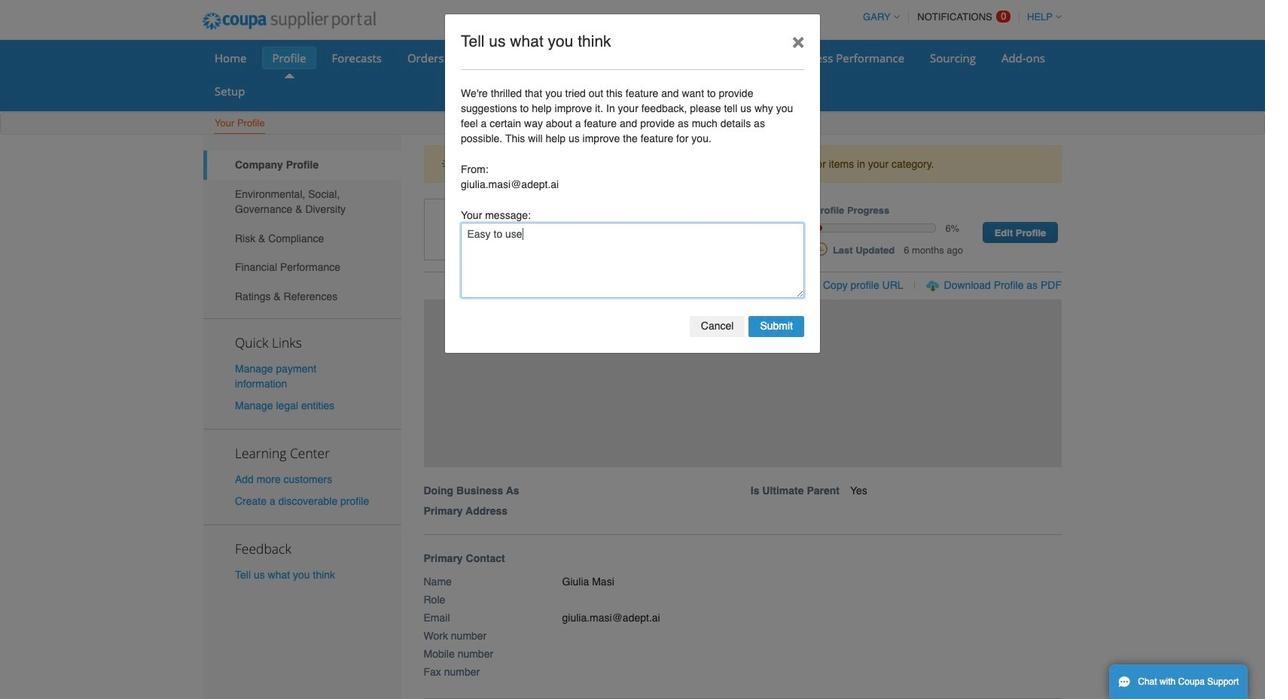Task type: locate. For each thing, give the bounding box(es) containing it.
dialog
[[444, 13, 821, 354]]

None text field
[[461, 223, 805, 298]]

banner
[[418, 199, 1078, 535]]

coupa supplier portal image
[[192, 2, 386, 40]]

background image
[[424, 300, 1062, 468]]

alert
[[424, 145, 1062, 183]]



Task type: vqa. For each thing, say whether or not it's contained in the screenshot.
dialog
yes



Task type: describe. For each thing, give the bounding box(es) containing it.
giulia masi image
[[424, 199, 484, 261]]



